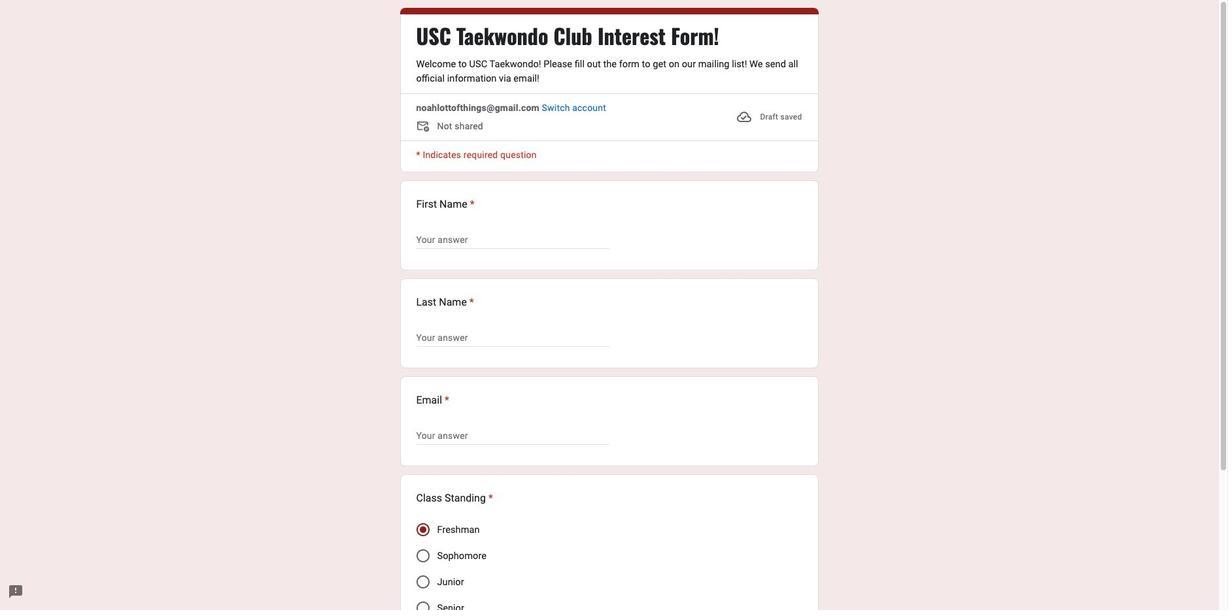 Task type: describe. For each thing, give the bounding box(es) containing it.
required question element for 4th "heading" from the bottom
[[467, 197, 475, 213]]

sophomore image
[[416, 550, 429, 563]]

4 heading from the top
[[416, 393, 449, 409]]

required question element for third "heading" from the bottom
[[467, 295, 474, 311]]

Junior radio
[[416, 576, 429, 589]]

3 heading from the top
[[416, 295, 474, 311]]

senior image
[[416, 602, 429, 611]]

Senior radio
[[416, 602, 429, 611]]

5 heading from the top
[[416, 491, 493, 507]]

2 heading from the top
[[416, 197, 475, 213]]

freshman image
[[419, 527, 426, 534]]

1 heading from the top
[[416, 23, 719, 49]]



Task type: locate. For each thing, give the bounding box(es) containing it.
None text field
[[416, 232, 609, 248], [416, 330, 609, 346], [416, 232, 609, 248], [416, 330, 609, 346]]

list
[[400, 180, 818, 611]]

None text field
[[416, 428, 609, 444]]

required question element for 5th "heading" from the top of the page
[[486, 491, 493, 507]]

required question element
[[467, 197, 475, 213], [467, 295, 474, 311], [442, 393, 449, 409], [486, 491, 493, 507]]

status
[[737, 101, 802, 133]]

Sophomore radio
[[416, 550, 429, 563]]

report a problem to google image
[[8, 585, 24, 600]]

required question element for second "heading" from the bottom of the page
[[442, 393, 449, 409]]

Freshman radio
[[416, 524, 429, 537]]

your email and google account are not part of your response image
[[416, 120, 437, 135], [416, 120, 432, 135]]

heading
[[416, 23, 719, 49], [416, 197, 475, 213], [416, 295, 474, 311], [416, 393, 449, 409], [416, 491, 493, 507]]

junior image
[[416, 576, 429, 589]]



Task type: vqa. For each thing, say whether or not it's contained in the screenshot.
middle the Required question element
no



